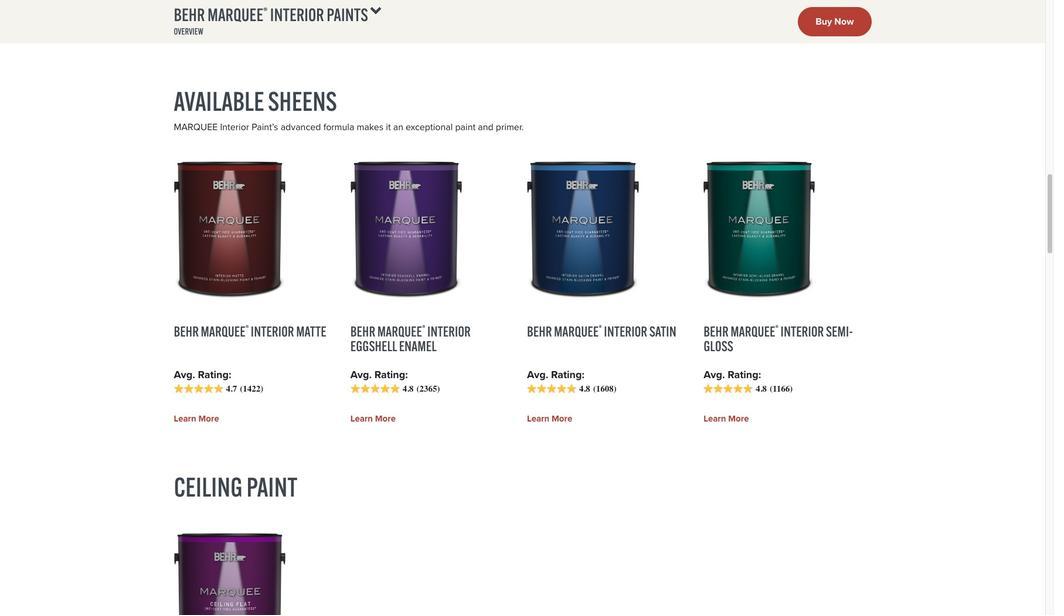 Task type: vqa. For each thing, say whether or not it's contained in the screenshot.


Task type: locate. For each thing, give the bounding box(es) containing it.
® inside behr marquee ® interior satin
[[599, 323, 602, 333]]

4.8 (1166)
[[756, 384, 793, 394]]

more.
[[323, 5, 337, 13]]

behr for paints
[[174, 4, 205, 26]]

overview
[[174, 26, 203, 37]]

4 more from the left
[[728, 412, 749, 425]]

® for paints
[[263, 5, 267, 18]]

avg. rating: for interior semi- gloss
[[704, 367, 761, 382]]

avg.
[[174, 367, 195, 382], [350, 367, 372, 382], [527, 367, 548, 382], [704, 367, 725, 382]]

rating: for interior semi- gloss
[[728, 367, 761, 382]]

learn more
[[174, 412, 219, 425], [350, 412, 396, 425], [527, 412, 572, 425], [704, 412, 749, 425]]

learn more for interior matte
[[174, 412, 219, 425]]

interior inside available sheens marquee interior paint's advanced formula makes it an exceptional paint and primer.
[[220, 120, 249, 134]]

1 behr marquee ® from the left
[[350, 322, 425, 340]]

buy
[[816, 15, 832, 28]]

3 rating: from the left
[[551, 367, 585, 382]]

more for interior semi- gloss
[[728, 412, 749, 425]]

interior for paints
[[270, 4, 324, 26]]

(1166)
[[770, 384, 793, 394]]

2 4.8 from the left
[[579, 384, 590, 394]]

1 learn more link from the left
[[174, 412, 219, 425]]

avg. for interior semi- gloss
[[704, 367, 725, 382]]

rating:
[[198, 367, 231, 382], [374, 367, 408, 382], [551, 367, 585, 382], [728, 367, 761, 382]]

2 behr marquee ® from the left
[[704, 322, 779, 340]]

3 learn more from the left
[[527, 412, 572, 425]]

paint's
[[252, 120, 278, 134]]

rating: up the '4.8 (1608)'
[[551, 367, 585, 382]]

more
[[198, 412, 219, 425], [375, 412, 396, 425], [552, 412, 572, 425], [728, 412, 749, 425]]

behr marquee ®
[[350, 322, 425, 340], [704, 322, 779, 340]]

avg. rating: down eggshell
[[350, 367, 408, 382]]

avg. rating: up the '4.8 (1608)'
[[527, 367, 585, 382]]

4 avg. rating: from the left
[[704, 367, 761, 382]]

rating: up 4.8 (1166)
[[728, 367, 761, 382]]

interior semi- gloss
[[704, 322, 853, 355]]

1 4.8 from the left
[[403, 384, 414, 394]]

4.7 (1422)
[[226, 384, 263, 394]]

marquee for interior matte
[[201, 322, 245, 340]]

2 avg. from the left
[[350, 367, 372, 382]]

ceiling paint
[[174, 470, 298, 504]]

2 learn more link from the left
[[350, 412, 396, 425]]

avg. rating:
[[174, 367, 231, 382], [350, 367, 408, 382], [527, 367, 585, 382], [704, 367, 761, 382]]

avg. rating: for interior satin
[[527, 367, 585, 382]]

behr marquee ® interior satin
[[527, 322, 676, 340]]

learn
[[307, 5, 321, 13], [174, 412, 196, 425], [350, 412, 373, 425], [527, 412, 550, 425], [704, 412, 726, 425]]

1 horizontal spatial behr marquee ®
[[704, 322, 779, 340]]

available sheens marquee interior paint's advanced formula makes it an exceptional paint and primer.
[[174, 84, 524, 134]]

4.8 left (2365)
[[403, 384, 414, 394]]

exceptional
[[406, 120, 453, 134]]

2 learn more from the left
[[350, 412, 396, 425]]

interior
[[270, 4, 324, 26], [220, 120, 249, 134], [251, 322, 294, 340], [427, 322, 471, 340], [604, 322, 647, 340], [781, 322, 824, 340]]

enamel
[[399, 337, 437, 355]]

learn more link
[[174, 412, 219, 425], [350, 412, 396, 425], [527, 412, 572, 425], [704, 412, 749, 425]]

4.8 left (1608)
[[579, 384, 590, 394]]

2 rating: from the left
[[374, 367, 408, 382]]

3 more from the left
[[552, 412, 572, 425]]

®
[[263, 5, 267, 18], [245, 323, 249, 333], [422, 323, 425, 333], [599, 323, 602, 333], [775, 323, 779, 333]]

advanced
[[281, 120, 321, 134]]

marquee inside available sheens marquee interior paint's advanced formula makes it an exceptional paint and primer.
[[174, 120, 218, 134]]

® for satin
[[599, 323, 602, 333]]

marquee for interior semi- gloss
[[731, 322, 775, 340]]

2 horizontal spatial 4.8
[[756, 384, 767, 394]]

3 learn more link from the left
[[527, 412, 572, 425]]

avg. for interior satin
[[527, 367, 548, 382]]

4 avg. from the left
[[704, 367, 725, 382]]

4.8
[[403, 384, 414, 394], [579, 384, 590, 394], [756, 384, 767, 394]]

now
[[835, 15, 854, 28]]

primer.
[[496, 120, 524, 134]]

® inside 'behr marquee ® interior paints'
[[263, 5, 267, 18]]

4.8 (2365)
[[403, 384, 440, 394]]

0 horizontal spatial behr marquee ®
[[350, 322, 425, 340]]

3 avg. from the left
[[527, 367, 548, 382]]

behr for satin
[[527, 322, 552, 340]]

rating: for interior satin
[[551, 367, 585, 382]]

1 more from the left
[[198, 412, 219, 425]]

interior inside interior eggshell enamel
[[427, 322, 471, 340]]

3 avg. rating: from the left
[[527, 367, 585, 382]]

marquee
[[208, 4, 263, 26], [174, 120, 218, 134], [201, 322, 245, 340], [377, 322, 422, 340], [554, 322, 599, 340], [731, 322, 775, 340]]

learn more for interior semi- gloss
[[704, 412, 749, 425]]

marquee for interior eggshell enamel
[[377, 322, 422, 340]]

it
[[386, 120, 391, 134]]

behr
[[174, 4, 205, 26], [174, 322, 199, 340], [350, 322, 375, 340], [527, 322, 552, 340], [704, 322, 729, 340]]

4.8 left (1166) in the right bottom of the page
[[756, 384, 767, 394]]

2 avg. rating: from the left
[[350, 367, 408, 382]]

gloss
[[704, 337, 733, 355]]

1 horizontal spatial 4.8
[[579, 384, 590, 394]]

avg. for interior eggshell enamel
[[350, 367, 372, 382]]

learn for interior eggshell enamel
[[350, 412, 373, 425]]

learn more link for interior matte
[[174, 412, 219, 425]]

3 4.8 from the left
[[756, 384, 767, 394]]

ceiling
[[174, 470, 243, 504]]

learn more. link
[[307, 5, 337, 13]]

avg. rating: up 4.7
[[174, 367, 231, 382]]

avg. rating: down "gloss"
[[704, 367, 761, 382]]

interior inside interior semi- gloss
[[781, 322, 824, 340]]

2 more from the left
[[375, 412, 396, 425]]

4 learn more link from the left
[[704, 412, 749, 425]]

and
[[478, 120, 494, 134]]

1 avg. rating: from the left
[[174, 367, 231, 382]]

® for matte
[[245, 323, 249, 333]]

rating: up 4.8 (2365)
[[374, 367, 408, 382]]

1 avg. from the left
[[174, 367, 195, 382]]

rating: up 4.7
[[198, 367, 231, 382]]

® inside behr marquee ® interior matte
[[245, 323, 249, 333]]

more for interior eggshell enamel
[[375, 412, 396, 425]]

1 rating: from the left
[[198, 367, 231, 382]]

4.8 for interior semi- gloss
[[756, 384, 767, 394]]

4 learn more from the left
[[704, 412, 749, 425]]

behr for matte
[[174, 322, 199, 340]]

4.8 for interior satin
[[579, 384, 590, 394]]

1 learn more from the left
[[174, 412, 219, 425]]

0 horizontal spatial 4.8
[[403, 384, 414, 394]]

(1422)
[[240, 384, 263, 394]]

avg. rating: for interior eggshell enamel
[[350, 367, 408, 382]]

4 rating: from the left
[[728, 367, 761, 382]]



Task type: describe. For each thing, give the bounding box(es) containing it.
paint
[[247, 470, 298, 504]]

buy now link
[[798, 7, 872, 36]]

makes
[[357, 120, 384, 134]]

learn more.
[[307, 5, 337, 13]]

buy now
[[816, 15, 854, 28]]

an
[[393, 120, 403, 134]]

learn more link for interior satin
[[527, 412, 572, 425]]

learn more for interior eggshell enamel
[[350, 412, 396, 425]]

more for interior satin
[[552, 412, 572, 425]]

avg. rating: for interior matte
[[174, 367, 231, 382]]

learn more link for interior semi- gloss
[[704, 412, 749, 425]]

interior for paint's
[[220, 120, 249, 134]]

avg. for interior matte
[[174, 367, 195, 382]]

learn more link for interior eggshell enamel
[[350, 412, 396, 425]]

interior eggshell enamel
[[350, 322, 471, 355]]

4.8 for interior eggshell enamel
[[403, 384, 414, 394]]

formula
[[323, 120, 354, 134]]

interior for satin
[[604, 322, 647, 340]]

behr marquee ® for enamel
[[350, 322, 425, 340]]

paints
[[327, 4, 368, 26]]

behr marquee ® interior paints
[[174, 4, 368, 26]]

eggshell
[[350, 337, 397, 355]]

learn more for interior satin
[[527, 412, 572, 425]]

sheens
[[268, 84, 337, 118]]

learn for interior satin
[[527, 412, 550, 425]]

more for interior matte
[[198, 412, 219, 425]]

learn for interior semi- gloss
[[704, 412, 726, 425]]

paint
[[455, 120, 476, 134]]

interior for matte
[[251, 322, 294, 340]]

semi-
[[826, 322, 853, 340]]

available
[[174, 84, 264, 118]]

(1608)
[[593, 384, 617, 394]]

marquee for interior satin
[[554, 322, 599, 340]]

matte
[[296, 322, 326, 340]]

learn for interior matte
[[174, 412, 196, 425]]

behr marquee ® for gloss
[[704, 322, 779, 340]]

behr marquee ® interior matte
[[174, 322, 326, 340]]

rating: for interior eggshell enamel
[[374, 367, 408, 382]]

rating: for interior matte
[[198, 367, 231, 382]]

4.7
[[226, 384, 237, 394]]

4.8 (1608)
[[579, 384, 617, 394]]

(2365)
[[417, 384, 440, 394]]

satin
[[649, 322, 676, 340]]



